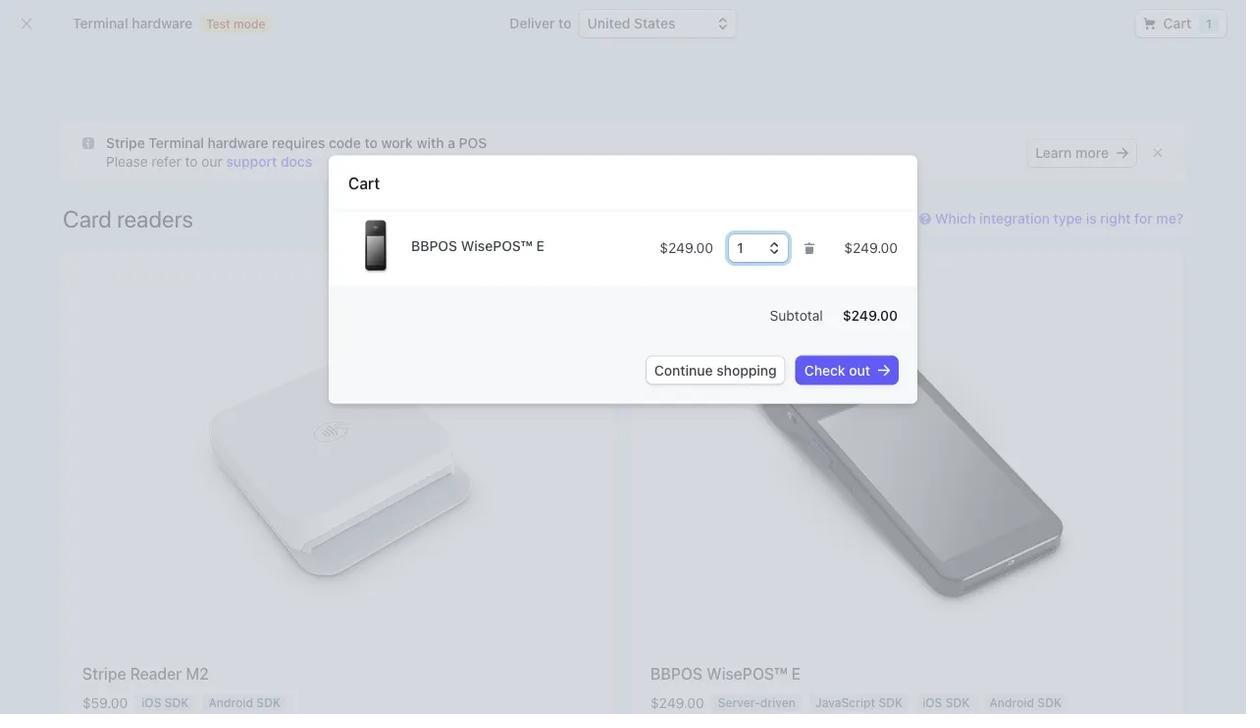 Task type: locate. For each thing, give the bounding box(es) containing it.
cart left 1
[[1164, 15, 1192, 31]]

1 horizontal spatial to
[[365, 135, 378, 151]]

continue
[[655, 362, 713, 378]]

$249.00
[[660, 240, 714, 256], [845, 240, 898, 256], [843, 307, 898, 323], [651, 696, 704, 712]]

svg image for learn more
[[1117, 147, 1129, 159]]

sdk
[[165, 697, 189, 711], [257, 697, 281, 711], [879, 697, 903, 711], [946, 697, 970, 711], [1038, 697, 1062, 711]]

0 horizontal spatial svg image
[[879, 365, 890, 376]]

to left our
[[185, 154, 198, 170]]

0 vertical spatial bbpos wisepos™ e
[[411, 237, 545, 254]]

is
[[1087, 211, 1097, 227]]

1 horizontal spatial ios
[[923, 697, 943, 711]]

bbpos wisepos™ e
[[411, 237, 545, 254], [651, 665, 801, 684]]

1 horizontal spatial terminal
[[149, 135, 204, 151]]

1 vertical spatial terminal
[[149, 135, 204, 151]]

learn
[[1036, 145, 1072, 161]]

1 vertical spatial e
[[792, 665, 801, 684]]

stripe up the please
[[106, 135, 145, 151]]

1
[[1206, 17, 1213, 31]]

0 vertical spatial svg image
[[1144, 18, 1156, 30]]

check
[[805, 362, 846, 378]]

reader
[[130, 665, 182, 684]]

1 horizontal spatial e
[[792, 665, 801, 684]]

stripe inside stripe terminal hardware requires code to work with a pos please refer to our support docs
[[106, 135, 145, 151]]

2 ios sdk from the left
[[923, 697, 970, 711]]

1 horizontal spatial bbpos wisepos™ e
[[651, 665, 801, 684]]

hardware left test
[[132, 15, 193, 31]]

0 vertical spatial e
[[536, 237, 545, 254]]

0 vertical spatial hardware
[[132, 15, 193, 31]]

e
[[536, 237, 545, 254], [792, 665, 801, 684]]

continue shopping button
[[647, 357, 785, 384]]

out
[[849, 362, 871, 378]]

svg image right out
[[879, 365, 890, 376]]

0 vertical spatial to
[[559, 15, 572, 31]]

android sdk
[[209, 697, 281, 711], [990, 697, 1062, 711]]

terminal
[[73, 15, 128, 31], [149, 135, 204, 151]]

ios sdk right javascript sdk
[[923, 697, 970, 711]]

stripe for stripe terminal hardware requires code to work with a pos please refer to our support docs
[[106, 135, 145, 151]]

svg image right more
[[1117, 147, 1129, 159]]

1 vertical spatial svg image
[[1117, 147, 1129, 159]]

stripe for stripe reader m2
[[82, 665, 126, 684]]

svg image for check out
[[879, 365, 890, 376]]

1 horizontal spatial ios sdk
[[923, 697, 970, 711]]

1 horizontal spatial svg image
[[1117, 147, 1129, 159]]

1 android sdk from the left
[[209, 697, 281, 711]]

1 horizontal spatial bbpos
[[651, 665, 703, 684]]

1 horizontal spatial cart
[[1164, 15, 1192, 31]]

svg image inside check out button
[[879, 365, 890, 376]]

svg image left 1
[[1144, 18, 1156, 30]]

1 horizontal spatial android
[[990, 697, 1035, 711]]

ios sdk down reader
[[142, 697, 189, 711]]

3 sdk from the left
[[879, 697, 903, 711]]

ios down reader
[[142, 697, 161, 711]]

which integration type is right for me?
[[936, 211, 1184, 227]]

work
[[381, 135, 413, 151]]

ios
[[142, 697, 161, 711], [923, 697, 943, 711]]

svg image
[[1144, 18, 1156, 30], [1117, 147, 1129, 159], [879, 365, 890, 376]]

support
[[226, 154, 277, 170]]

0 horizontal spatial android sdk
[[209, 697, 281, 711]]

1 horizontal spatial hardware
[[208, 135, 268, 151]]

0 horizontal spatial ios sdk
[[142, 697, 189, 711]]

refer
[[152, 154, 181, 170]]

stripe up $59.00
[[82, 665, 126, 684]]

to right deliver
[[559, 15, 572, 31]]

0 vertical spatial stripe
[[106, 135, 145, 151]]

stripe terminal hardware requires code to work with a pos please refer to our support docs
[[106, 135, 487, 170]]

1 vertical spatial stripe
[[82, 665, 126, 684]]

ios sdk
[[142, 697, 189, 711], [923, 697, 970, 711]]

0 horizontal spatial bbpos wisepos™ e
[[411, 237, 545, 254]]

0 horizontal spatial bbpos
[[411, 237, 458, 254]]

0 horizontal spatial wisepos™
[[461, 237, 533, 254]]

hardware
[[132, 15, 193, 31], [208, 135, 268, 151]]

1 vertical spatial hardware
[[208, 135, 268, 151]]

1 vertical spatial cart
[[349, 174, 380, 192]]

mode
[[234, 17, 265, 31]]

readers
[[117, 205, 193, 233]]

deliver to
[[510, 15, 572, 31]]

cart down the code
[[349, 174, 380, 192]]

0 horizontal spatial ios
[[142, 697, 161, 711]]

bbpos
[[411, 237, 458, 254], [651, 665, 703, 684]]

test mode
[[206, 17, 265, 31]]

cart
[[1164, 15, 1192, 31], [349, 174, 380, 192]]

svg image inside learn more link
[[1117, 147, 1129, 159]]

to
[[559, 15, 572, 31], [365, 135, 378, 151], [185, 154, 198, 170]]

stripe
[[106, 135, 145, 151], [82, 665, 126, 684]]

1 horizontal spatial wisepos™
[[707, 665, 788, 684]]

2 vertical spatial svg image
[[879, 365, 890, 376]]

please
[[106, 154, 148, 170]]

1 vertical spatial bbpos
[[651, 665, 703, 684]]

me?
[[1157, 211, 1184, 227]]

0 horizontal spatial android
[[209, 697, 253, 711]]

ios right javascript sdk
[[923, 697, 943, 711]]

wisepos™
[[461, 237, 533, 254], [707, 665, 788, 684]]

requires
[[272, 135, 325, 151]]

2 android from the left
[[990, 697, 1035, 711]]

android
[[209, 697, 253, 711], [990, 697, 1035, 711]]

0 vertical spatial terminal
[[73, 15, 128, 31]]

to left work
[[365, 135, 378, 151]]

hardware up support
[[208, 135, 268, 151]]

2 vertical spatial to
[[185, 154, 198, 170]]

javascript sdk
[[816, 697, 903, 711]]

test
[[206, 17, 230, 31]]

1 horizontal spatial android sdk
[[990, 697, 1062, 711]]



Task type: describe. For each thing, give the bounding box(es) containing it.
2 horizontal spatial to
[[559, 15, 572, 31]]

0 horizontal spatial terminal
[[73, 15, 128, 31]]

docs
[[281, 154, 312, 170]]

1 android from the left
[[209, 697, 253, 711]]

a
[[448, 135, 455, 151]]

right
[[1101, 211, 1131, 227]]

javascript
[[816, 697, 876, 711]]

learn more link
[[1028, 139, 1137, 167]]

card
[[63, 205, 112, 233]]

pos
[[459, 135, 487, 151]]

4 sdk from the left
[[946, 697, 970, 711]]

$59.00
[[82, 696, 128, 712]]

0 vertical spatial bbpos
[[411, 237, 458, 254]]

5 sdk from the left
[[1038, 697, 1062, 711]]

1 sdk from the left
[[165, 697, 189, 711]]

support docs link
[[226, 154, 312, 170]]

card readers
[[63, 205, 193, 233]]

2 sdk from the left
[[257, 697, 281, 711]]

1 vertical spatial to
[[365, 135, 378, 151]]

with
[[417, 135, 444, 151]]

svg image
[[82, 138, 94, 149]]

server-
[[718, 697, 761, 711]]

2 android sdk from the left
[[990, 697, 1062, 711]]

check out button
[[797, 357, 898, 384]]

deliver
[[510, 15, 555, 31]]

more
[[1076, 145, 1109, 161]]

0 horizontal spatial e
[[536, 237, 545, 254]]

0 vertical spatial wisepos™
[[461, 237, 533, 254]]

1 vertical spatial bbpos wisepos™ e
[[651, 665, 801, 684]]

terminal inside stripe terminal hardware requires code to work with a pos please refer to our support docs
[[149, 135, 204, 151]]

1 ios sdk from the left
[[142, 697, 189, 711]]

our
[[202, 154, 223, 170]]

hardware inside stripe terminal hardware requires code to work with a pos please refer to our support docs
[[208, 135, 268, 151]]

0 vertical spatial cart
[[1164, 15, 1192, 31]]

0 horizontal spatial hardware
[[132, 15, 193, 31]]

code
[[329, 135, 361, 151]]

subtotal
[[770, 307, 823, 323]]

type
[[1054, 211, 1083, 227]]

m2
[[186, 665, 209, 684]]

server-driven
[[718, 697, 796, 711]]

shopping
[[717, 362, 777, 378]]

1 vertical spatial wisepos™
[[707, 665, 788, 684]]

1 ios from the left
[[142, 697, 161, 711]]

terminal hardware
[[73, 15, 193, 31]]

driven
[[761, 697, 796, 711]]

2 ios from the left
[[923, 697, 943, 711]]

0 horizontal spatial cart
[[349, 174, 380, 192]]

for
[[1135, 211, 1153, 227]]

2 horizontal spatial svg image
[[1144, 18, 1156, 30]]

check out
[[805, 362, 871, 378]]

learn more
[[1036, 145, 1109, 161]]

which integration type is right for me? button
[[920, 209, 1184, 229]]

0 horizontal spatial to
[[185, 154, 198, 170]]

stripe reader m2
[[82, 665, 209, 684]]

which
[[936, 211, 976, 227]]

continue shopping
[[655, 362, 777, 378]]

integration
[[980, 211, 1050, 227]]



Task type: vqa. For each thing, say whether or not it's contained in the screenshot.
Terminal to the right
yes



